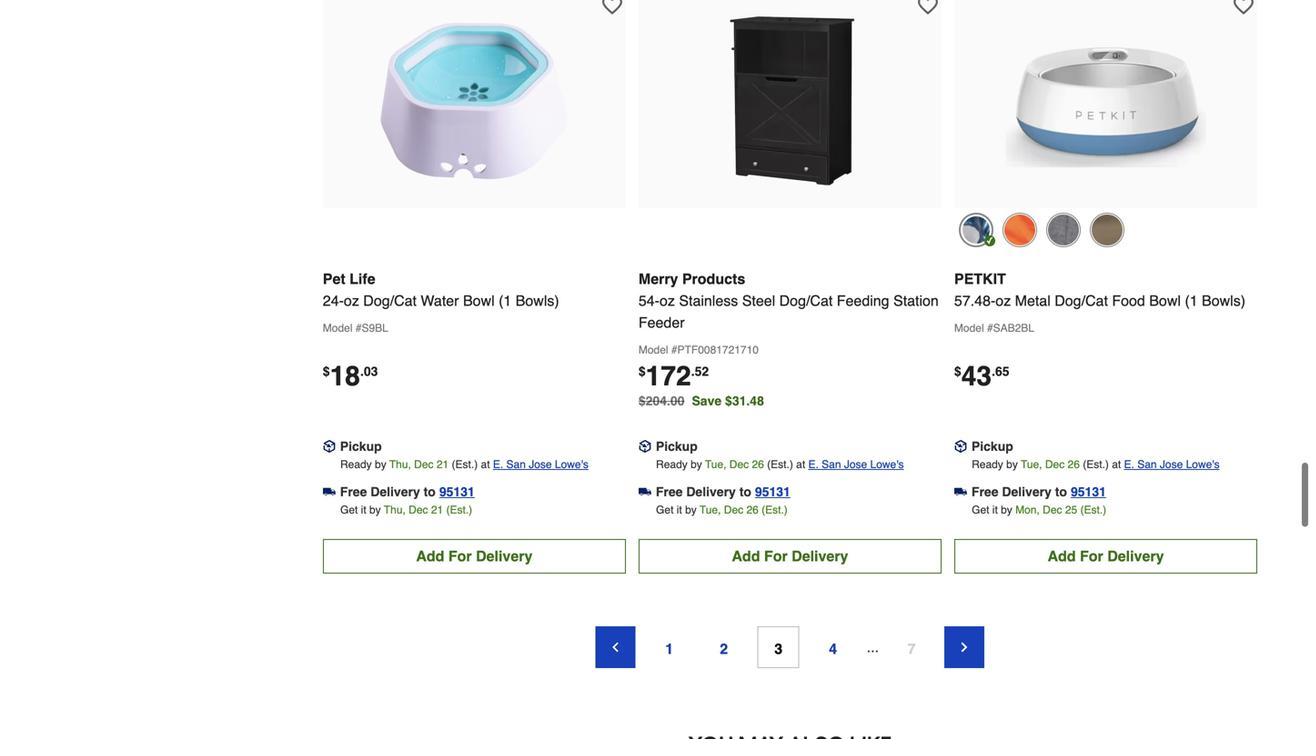 Task type: describe. For each thing, give the bounding box(es) containing it.
arrow right image
[[957, 641, 972, 655]]

4
[[829, 641, 837, 658]]

lowe's for get it by thu, dec 21 (est.)
[[555, 459, 589, 471]]

to for 26
[[740, 485, 752, 499]]

san for get it by thu, dec 21 (est.)
[[506, 459, 526, 471]]

feeder
[[639, 314, 685, 331]]

3 for from the left
[[1080, 548, 1104, 565]]

model # sab2bl
[[955, 322, 1035, 335]]

26 for 25
[[1068, 459, 1080, 471]]

life
[[350, 271, 375, 287]]

at for get it by mon, dec 25 (est.)
[[1112, 459, 1121, 471]]

0 vertical spatial 21
[[437, 459, 449, 471]]

truck filled image for get it by thu, dec 21 (est.)
[[323, 486, 336, 499]]

pickup for get it by mon, dec 25 (est.)
[[972, 439, 1014, 454]]

$204.00
[[639, 394, 685, 408]]

jose for get it by mon, dec 25 (est.)
[[1160, 459, 1183, 471]]

7
[[908, 641, 916, 658]]

jose for get it by thu, dec 21 (est.)
[[529, 459, 552, 471]]

95131 for mon, dec 25
[[1071, 485, 1106, 499]]

petkit
[[955, 271, 1006, 287]]

dog/cat for 57.48-
[[1055, 292, 1108, 309]]

at for get it by thu, dec 21 (est.)
[[481, 459, 490, 471]]

gray image
[[1046, 213, 1081, 247]]

pet life 24-oz dog/cat water bowl (1 bowls) image
[[374, 1, 575, 201]]

it for thu, dec 21
[[361, 504, 366, 517]]

$ for 172
[[639, 364, 646, 379]]

tue, for tue,
[[705, 459, 727, 471]]

$ for 43
[[955, 364, 962, 379]]

e. san jose lowe's button for get it by mon, dec 25 (est.)
[[1124, 456, 1220, 474]]

(1 for water
[[499, 292, 512, 309]]

s9bl
[[362, 322, 388, 335]]

...
[[867, 639, 879, 656]]

2 heart outline image from the left
[[918, 0, 938, 15]]

2 add for delivery from the left
[[732, 548, 848, 565]]

model for 57.48-oz metal dog/cat food bowl (1 bowls)
[[955, 322, 984, 335]]

save
[[692, 394, 722, 408]]

e. for get it by tue, dec 26 (est.)
[[809, 459, 819, 471]]

get for get it by mon, dec 25 (est.)
[[972, 504, 990, 517]]

$ 18 .03
[[323, 361, 378, 392]]

stainless
[[679, 292, 738, 309]]

food
[[1112, 292, 1146, 309]]

24-
[[323, 292, 344, 309]]

at for get it by tue, dec 26 (est.)
[[796, 459, 805, 471]]

ready by tue, dec 26 (est.) at e. san jose lowe's for get it by mon, dec 25 (est.)
[[972, 459, 1220, 471]]

merry
[[639, 271, 678, 287]]

model # ptf0081721710
[[639, 344, 759, 357]]

actual price $172.52 element
[[639, 361, 709, 392]]

18
[[330, 361, 360, 392]]

free for get it by tue, dec 26 (est.)
[[656, 485, 683, 499]]

2
[[720, 641, 728, 658]]

pickup image for get it by tue, dec 26 (est.)
[[639, 441, 651, 453]]

free delivery to 95131 for tue,
[[656, 485, 791, 499]]

1 add from the left
[[416, 548, 444, 565]]

get it by mon, dec 25 (est.)
[[972, 504, 1107, 517]]

$ for 18
[[323, 364, 330, 379]]

4 link
[[812, 627, 854, 669]]

jose for get it by tue, dec 26 (est.)
[[844, 459, 867, 471]]

products
[[682, 271, 745, 287]]

95131 button for tue, dec 26
[[755, 483, 791, 501]]

(1 for food
[[1185, 292, 1198, 309]]

station
[[894, 292, 939, 309]]

pickup for get it by tue, dec 26 (est.)
[[656, 439, 698, 454]]

lowe's for get it by tue, dec 26 (est.)
[[870, 459, 904, 471]]

merry products 54-oz stainless steel dog/cat feeding station feeder image
[[690, 1, 890, 201]]

25
[[1065, 504, 1078, 517]]

arrow left image
[[609, 641, 623, 655]]

1 add for delivery from the left
[[416, 548, 533, 565]]

.03
[[360, 364, 378, 379]]

petkit 57.48-oz metal dog/cat food bowl (1 bowls)
[[955, 271, 1246, 309]]

3 add for delivery from the left
[[1048, 548, 1164, 565]]

e. san jose lowe's button for get it by thu, dec 21 (est.)
[[493, 456, 589, 474]]

e. for get it by thu, dec 21 (est.)
[[493, 459, 503, 471]]

$31.48
[[725, 394, 764, 408]]

steel
[[742, 292, 775, 309]]

95131 for tue, dec 26
[[755, 485, 791, 499]]

truck filled image for get it by tue, dec 26 (est.)
[[639, 486, 651, 499]]



Task type: locate. For each thing, give the bounding box(es) containing it.
free for get it by mon, dec 25 (est.)
[[972, 485, 999, 499]]

1 horizontal spatial dog/cat
[[780, 292, 833, 309]]

1 horizontal spatial jose
[[844, 459, 867, 471]]

add for delivery down 25
[[1048, 548, 1164, 565]]

1 horizontal spatial to
[[740, 485, 752, 499]]

2 add from the left
[[732, 548, 760, 565]]

95131 down ready by thu, dec 21 (est.) at e. san jose lowe's
[[439, 485, 475, 499]]

ready by tue, dec 26 (est.) at e. san jose lowe's for get it by tue, dec 26 (est.)
[[656, 459, 904, 471]]

1 horizontal spatial add
[[732, 548, 760, 565]]

2 it from the left
[[677, 504, 682, 517]]

$ inside $ 172 .52
[[639, 364, 646, 379]]

ready by tue, dec 26 (est.) at e. san jose lowe's down $31.48
[[656, 459, 904, 471]]

1 truck filled image from the left
[[323, 486, 336, 499]]

2 ready from the left
[[656, 459, 688, 471]]

21 down ready by thu, dec 21 (est.) at e. san jose lowe's
[[431, 504, 443, 517]]

3 add for delivery button from the left
[[955, 540, 1258, 574]]

1 horizontal spatial ready
[[656, 459, 688, 471]]

$ left .65
[[955, 364, 962, 379]]

2 add for delivery button from the left
[[639, 540, 942, 574]]

get for get it by tue, dec 26 (est.)
[[656, 504, 674, 517]]

21 up get it by thu, dec 21 (est.)
[[437, 459, 449, 471]]

free right truck filled image
[[972, 485, 999, 499]]

model for 24-oz dog/cat water bowl (1 bowls)
[[323, 322, 353, 335]]

(1
[[499, 292, 512, 309], [1185, 292, 1198, 309]]

add for delivery
[[416, 548, 533, 565], [732, 548, 848, 565], [1048, 548, 1164, 565]]

0 horizontal spatial $
[[323, 364, 330, 379]]

2 horizontal spatial 95131 button
[[1071, 483, 1106, 501]]

pickup
[[340, 439, 382, 454], [656, 439, 698, 454], [972, 439, 1014, 454]]

get
[[340, 504, 358, 517], [656, 504, 674, 517], [972, 504, 990, 517]]

0 horizontal spatial ready
[[340, 459, 372, 471]]

1 95131 button from the left
[[439, 483, 475, 501]]

dog/cat up 's9bl' on the left
[[363, 292, 417, 309]]

2 horizontal spatial jose
[[1160, 459, 1183, 471]]

0 horizontal spatial e. san jose lowe's button
[[493, 456, 589, 474]]

1 at from the left
[[481, 459, 490, 471]]

#
[[356, 322, 362, 335], [987, 322, 993, 335], [671, 344, 678, 357]]

1 ready from the left
[[340, 459, 372, 471]]

ready by tue, dec 26 (est.) at e. san jose lowe's
[[656, 459, 904, 471], [972, 459, 1220, 471]]

dog/cat inside pet life 24-oz dog/cat water bowl (1 bowls)
[[363, 292, 417, 309]]

truck filled image
[[955, 486, 967, 499]]

3 e. from the left
[[1124, 459, 1135, 471]]

free delivery to 95131 up get it by tue, dec 26 (est.) on the bottom of the page
[[656, 485, 791, 499]]

2 horizontal spatial #
[[987, 322, 993, 335]]

2 free delivery to 95131 from the left
[[656, 485, 791, 499]]

1 horizontal spatial for
[[764, 548, 788, 565]]

0 horizontal spatial oz
[[344, 292, 359, 309]]

2 horizontal spatial e. san jose lowe's button
[[1124, 456, 1220, 474]]

1 free from the left
[[340, 485, 367, 499]]

dog/cat for life
[[363, 292, 417, 309]]

dog/cat inside merry products 54-oz stainless steel dog/cat feeding station feeder
[[780, 292, 833, 309]]

0 horizontal spatial model
[[323, 322, 353, 335]]

2 to from the left
[[740, 485, 752, 499]]

2 horizontal spatial add for delivery button
[[955, 540, 1258, 574]]

add
[[416, 548, 444, 565], [732, 548, 760, 565], [1048, 548, 1076, 565]]

to
[[424, 485, 436, 499], [740, 485, 752, 499], [1055, 485, 1067, 499]]

for down get it by tue, dec 26 (est.) on the bottom of the page
[[764, 548, 788, 565]]

2 e. san jose lowe's button from the left
[[809, 456, 904, 474]]

2 horizontal spatial dog/cat
[[1055, 292, 1108, 309]]

3 heart outline image from the left
[[1234, 0, 1254, 15]]

1 jose from the left
[[529, 459, 552, 471]]

1 bowls) from the left
[[516, 292, 559, 309]]

add for delivery down get it by tue, dec 26 (est.) on the bottom of the page
[[732, 548, 848, 565]]

2 horizontal spatial 95131
[[1071, 485, 1106, 499]]

add down 25
[[1048, 548, 1076, 565]]

1 horizontal spatial lowe's
[[870, 459, 904, 471]]

at
[[481, 459, 490, 471], [796, 459, 805, 471], [1112, 459, 1121, 471]]

2 horizontal spatial free delivery to 95131
[[972, 485, 1106, 499]]

3 get from the left
[[972, 504, 990, 517]]

.52
[[691, 364, 709, 379]]

to up 25
[[1055, 485, 1067, 499]]

dec
[[414, 459, 434, 471], [730, 459, 749, 471], [1045, 459, 1065, 471], [409, 504, 428, 517], [724, 504, 744, 517], [1043, 504, 1062, 517]]

actual price $43.65 element
[[955, 361, 1010, 392]]

0 horizontal spatial at
[[481, 459, 490, 471]]

pickup image
[[323, 441, 336, 453]]

pet life 24-oz dog/cat water bowl (1 bowls)
[[323, 271, 559, 309]]

bowls) inside petkit 57.48-oz metal dog/cat food bowl (1 bowls)
[[1202, 292, 1246, 309]]

oz up feeder
[[660, 292, 675, 309]]

ready for get it by mon, dec 25 (est.)
[[972, 459, 1004, 471]]

2 horizontal spatial ready
[[972, 459, 1004, 471]]

2 oz from the left
[[660, 292, 675, 309]]

1 horizontal spatial ready by tue, dec 26 (est.) at e. san jose lowe's
[[972, 459, 1220, 471]]

1 horizontal spatial heart outline image
[[918, 0, 938, 15]]

free delivery to 95131 for thu,
[[340, 485, 475, 499]]

3 free delivery to 95131 from the left
[[972, 485, 1106, 499]]

0 horizontal spatial to
[[424, 485, 436, 499]]

1 free delivery to 95131 from the left
[[340, 485, 475, 499]]

2 horizontal spatial to
[[1055, 485, 1067, 499]]

to for 21
[[424, 485, 436, 499]]

thu,
[[389, 459, 411, 471], [384, 504, 406, 517]]

95131 button up 25
[[1071, 483, 1106, 501]]

2 horizontal spatial lowe's
[[1186, 459, 1220, 471]]

0 horizontal spatial for
[[449, 548, 472, 565]]

pet
[[323, 271, 346, 287]]

orange image
[[1003, 213, 1037, 247]]

1 horizontal spatial free
[[656, 485, 683, 499]]

2 pickup from the left
[[656, 439, 698, 454]]

1 san from the left
[[506, 459, 526, 471]]

3 dog/cat from the left
[[1055, 292, 1108, 309]]

ready for get it by thu, dec 21 (est.)
[[340, 459, 372, 471]]

get it by thu, dec 21 (est.)
[[340, 504, 472, 517]]

1 link
[[649, 627, 690, 669]]

0 horizontal spatial (1
[[499, 292, 512, 309]]

free delivery to 95131
[[340, 485, 475, 499], [656, 485, 791, 499], [972, 485, 1106, 499]]

add for delivery button down get it by tue, dec 26 (est.) on the bottom of the page
[[639, 540, 942, 574]]

san for get it by mon, dec 25 (est.)
[[1138, 459, 1157, 471]]

2 horizontal spatial it
[[993, 504, 998, 517]]

thu, up get it by thu, dec 21 (est.)
[[389, 459, 411, 471]]

pickup image
[[639, 441, 651, 453], [955, 441, 967, 453]]

water
[[421, 292, 459, 309]]

pickup down $ 43 .65 on the right of the page
[[972, 439, 1014, 454]]

.65
[[992, 364, 1010, 379]]

1 for from the left
[[449, 548, 472, 565]]

1 horizontal spatial 95131
[[755, 485, 791, 499]]

1 e. from the left
[[493, 459, 503, 471]]

add for delivery button down 25
[[955, 540, 1258, 574]]

metal
[[1015, 292, 1051, 309]]

pickup image up truck filled image
[[955, 441, 967, 453]]

model # s9bl
[[323, 322, 388, 335]]

# for 24-
[[356, 322, 362, 335]]

2 link
[[703, 627, 745, 669]]

1 oz from the left
[[344, 292, 359, 309]]

dog/cat inside petkit 57.48-oz metal dog/cat food bowl (1 bowls)
[[1055, 292, 1108, 309]]

0 horizontal spatial get
[[340, 504, 358, 517]]

free
[[340, 485, 367, 499], [656, 485, 683, 499], [972, 485, 999, 499]]

bowl
[[463, 292, 495, 309], [1150, 292, 1181, 309]]

0 vertical spatial thu,
[[389, 459, 411, 471]]

oz inside pet life 24-oz dog/cat water bowl (1 bowls)
[[344, 292, 359, 309]]

$204.00 save $31.48
[[639, 394, 764, 408]]

was price $204.00 element
[[639, 389, 692, 408]]

free up get it by tue, dec 26 (est.) on the bottom of the page
[[656, 485, 683, 499]]

oz for 24-
[[344, 292, 359, 309]]

san for get it by tue, dec 26 (est.)
[[822, 459, 841, 471]]

2 free from the left
[[656, 485, 683, 499]]

0 horizontal spatial 95131 button
[[439, 483, 475, 501]]

delivery
[[371, 485, 420, 499], [686, 485, 736, 499], [1002, 485, 1052, 499], [476, 548, 533, 565], [792, 548, 848, 565], [1108, 548, 1164, 565]]

95131 for thu, dec 21
[[439, 485, 475, 499]]

jose
[[529, 459, 552, 471], [844, 459, 867, 471], [1160, 459, 1183, 471]]

get it by tue, dec 26 (est.)
[[656, 504, 788, 517]]

2 truck filled image from the left
[[639, 486, 651, 499]]

model for 54-oz stainless steel dog/cat feeding station feeder
[[639, 344, 668, 357]]

$ inside $ 18 .03
[[323, 364, 330, 379]]

pickup down $204.00
[[656, 439, 698, 454]]

1 horizontal spatial 95131 button
[[755, 483, 791, 501]]

95131 button for thu, dec 21
[[439, 483, 475, 501]]

2 for from the left
[[764, 548, 788, 565]]

0 horizontal spatial it
[[361, 504, 366, 517]]

pickup image down $204.00
[[639, 441, 651, 453]]

0 horizontal spatial dog/cat
[[363, 292, 417, 309]]

oz down life
[[344, 292, 359, 309]]

2 horizontal spatial free
[[972, 485, 999, 499]]

# down '57.48-'
[[987, 322, 993, 335]]

free delivery to 95131 up "get it by mon, dec 25 (est.)"
[[972, 485, 1106, 499]]

brown image
[[1090, 213, 1125, 247]]

95131 button for mon, dec 25
[[1071, 483, 1106, 501]]

oz for 54-
[[660, 292, 675, 309]]

0 horizontal spatial lowe's
[[555, 459, 589, 471]]

3 to from the left
[[1055, 485, 1067, 499]]

0 horizontal spatial free
[[340, 485, 367, 499]]

dog/cat left 'food'
[[1055, 292, 1108, 309]]

1 horizontal spatial pickup
[[656, 439, 698, 454]]

heart outline image
[[602, 0, 622, 15], [918, 0, 938, 15], [1234, 0, 1254, 15]]

3 95131 from the left
[[1071, 485, 1106, 499]]

1 horizontal spatial #
[[671, 344, 678, 357]]

1 horizontal spatial at
[[796, 459, 805, 471]]

3
[[775, 641, 783, 658]]

oz inside petkit 57.48-oz metal dog/cat food bowl (1 bowls)
[[996, 292, 1011, 309]]

get for get it by thu, dec 21 (est.)
[[340, 504, 358, 517]]

2 e. from the left
[[809, 459, 819, 471]]

merry products 54-oz stainless steel dog/cat feeding station feeder
[[639, 271, 939, 331]]

0 horizontal spatial jose
[[529, 459, 552, 471]]

2 at from the left
[[796, 459, 805, 471]]

add down get it by tue, dec 26 (est.) on the bottom of the page
[[732, 548, 760, 565]]

2 95131 from the left
[[755, 485, 791, 499]]

for down "get it by mon, dec 25 (est.)"
[[1080, 548, 1104, 565]]

ready by thu, dec 21 (est.) at e. san jose lowe's
[[340, 459, 589, 471]]

bowl inside pet life 24-oz dog/cat water bowl (1 bowls)
[[463, 292, 495, 309]]

1 horizontal spatial (1
[[1185, 292, 1198, 309]]

95131 button down ready by thu, dec 21 (est.) at e. san jose lowe's
[[439, 483, 475, 501]]

e. san jose lowe's button
[[493, 456, 589, 474], [809, 456, 904, 474], [1124, 456, 1220, 474]]

oz inside merry products 54-oz stainless steel dog/cat feeding station feeder
[[660, 292, 675, 309]]

2 horizontal spatial pickup
[[972, 439, 1014, 454]]

2 (1 from the left
[[1185, 292, 1198, 309]]

oz
[[344, 292, 359, 309], [660, 292, 675, 309], [996, 292, 1011, 309]]

172
[[646, 361, 691, 392]]

ready
[[340, 459, 372, 471], [656, 459, 688, 471], [972, 459, 1004, 471]]

2 horizontal spatial get
[[972, 504, 990, 517]]

2 95131 button from the left
[[755, 483, 791, 501]]

feeding
[[837, 292, 890, 309]]

$ left the .03
[[323, 364, 330, 379]]

1 horizontal spatial it
[[677, 504, 682, 517]]

1 horizontal spatial oz
[[660, 292, 675, 309]]

e. for get it by mon, dec 25 (est.)
[[1124, 459, 1135, 471]]

3 lowe's from the left
[[1186, 459, 1220, 471]]

to for 25
[[1055, 485, 1067, 499]]

to up get it by tue, dec 26 (est.) on the bottom of the page
[[740, 485, 752, 499]]

3 $ from the left
[[955, 364, 962, 379]]

add for delivery button
[[323, 540, 626, 574], [639, 540, 942, 574], [955, 540, 1258, 574]]

# for oz
[[987, 322, 993, 335]]

e. san jose lowe's button for get it by tue, dec 26 (est.)
[[809, 456, 904, 474]]

3 free from the left
[[972, 485, 999, 499]]

ptf0081721710
[[678, 344, 759, 357]]

0 horizontal spatial 95131
[[439, 485, 475, 499]]

1 horizontal spatial $
[[639, 364, 646, 379]]

95131 up 25
[[1071, 485, 1106, 499]]

2 horizontal spatial for
[[1080, 548, 1104, 565]]

ready up "get it by mon, dec 25 (est.)"
[[972, 459, 1004, 471]]

pickup right pickup image on the left bottom of the page
[[340, 439, 382, 454]]

0 horizontal spatial ready by tue, dec 26 (est.) at e. san jose lowe's
[[656, 459, 904, 471]]

ready down $204.00
[[656, 459, 688, 471]]

3 pickup from the left
[[972, 439, 1014, 454]]

ready for get it by tue, dec 26 (est.)
[[656, 459, 688, 471]]

it for tue, dec 26
[[677, 504, 682, 517]]

1 horizontal spatial truck filled image
[[639, 486, 651, 499]]

(1 inside petkit 57.48-oz metal dog/cat food bowl (1 bowls)
[[1185, 292, 1198, 309]]

3 it from the left
[[993, 504, 998, 517]]

bowl right 'food'
[[1150, 292, 1181, 309]]

(1 inside pet life 24-oz dog/cat water bowl (1 bowls)
[[499, 292, 512, 309]]

2 horizontal spatial add
[[1048, 548, 1076, 565]]

1 pickup image from the left
[[639, 441, 651, 453]]

pickup image for get it by mon, dec 25 (est.)
[[955, 441, 967, 453]]

tue,
[[705, 459, 727, 471], [1021, 459, 1042, 471], [700, 504, 721, 517]]

2 jose from the left
[[844, 459, 867, 471]]

0 horizontal spatial e.
[[493, 459, 503, 471]]

3 95131 button from the left
[[1071, 483, 1106, 501]]

0 horizontal spatial pickup
[[340, 439, 382, 454]]

e.
[[493, 459, 503, 471], [809, 459, 819, 471], [1124, 459, 1135, 471]]

95131 button up get it by tue, dec 26 (est.) on the bottom of the page
[[755, 483, 791, 501]]

57.48-
[[955, 292, 996, 309]]

bowls) for 24-oz dog/cat water bowl (1 bowls)
[[516, 292, 559, 309]]

1 vertical spatial 21
[[431, 504, 443, 517]]

2 horizontal spatial at
[[1112, 459, 1121, 471]]

0 horizontal spatial add
[[416, 548, 444, 565]]

1 horizontal spatial free delivery to 95131
[[656, 485, 791, 499]]

1
[[665, 641, 674, 658]]

21
[[437, 459, 449, 471], [431, 504, 443, 517]]

1 ready by tue, dec 26 (est.) at e. san jose lowe's from the left
[[656, 459, 904, 471]]

dog/cat
[[363, 292, 417, 309], [780, 292, 833, 309], [1055, 292, 1108, 309]]

1 get from the left
[[340, 504, 358, 517]]

26 for 26
[[752, 459, 764, 471]]

(1 right water
[[499, 292, 512, 309]]

bowls) for 57.48-oz metal dog/cat food bowl (1 bowls)
[[1202, 292, 1246, 309]]

3 link
[[758, 627, 800, 669]]

1 horizontal spatial e.
[[809, 459, 819, 471]]

for
[[449, 548, 472, 565], [764, 548, 788, 565], [1080, 548, 1104, 565]]

2 horizontal spatial e.
[[1124, 459, 1135, 471]]

ready by tue, dec 26 (est.) at e. san jose lowe's up 25
[[972, 459, 1220, 471]]

1 horizontal spatial bowl
[[1150, 292, 1181, 309]]

0 horizontal spatial bowl
[[463, 292, 495, 309]]

add for delivery down get it by thu, dec 21 (est.)
[[416, 548, 533, 565]]

1 vertical spatial thu,
[[384, 504, 406, 517]]

54-
[[639, 292, 660, 309]]

# for 54-
[[671, 344, 678, 357]]

add down get it by thu, dec 21 (est.)
[[416, 548, 444, 565]]

model down '57.48-'
[[955, 322, 984, 335]]

95131 button
[[439, 483, 475, 501], [755, 483, 791, 501], [1071, 483, 1106, 501]]

2 horizontal spatial heart outline image
[[1234, 0, 1254, 15]]

1 it from the left
[[361, 504, 366, 517]]

1 dog/cat from the left
[[363, 292, 417, 309]]

2 horizontal spatial add for delivery
[[1048, 548, 1164, 565]]

0 horizontal spatial heart outline image
[[602, 0, 622, 15]]

2 bowl from the left
[[1150, 292, 1181, 309]]

2 horizontal spatial model
[[955, 322, 984, 335]]

thu, down ready by thu, dec 21 (est.) at e. san jose lowe's
[[384, 504, 406, 517]]

oz up model # sab2bl
[[996, 292, 1011, 309]]

2 horizontal spatial san
[[1138, 459, 1157, 471]]

model down feeder
[[639, 344, 668, 357]]

0 horizontal spatial truck filled image
[[323, 486, 336, 499]]

add for delivery button down get it by thu, dec 21 (est.)
[[323, 540, 626, 574]]

1 lowe's from the left
[[555, 459, 589, 471]]

1 horizontal spatial get
[[656, 504, 674, 517]]

3 oz from the left
[[996, 292, 1011, 309]]

3 add from the left
[[1048, 548, 1076, 565]]

0 horizontal spatial pickup image
[[639, 441, 651, 453]]

dog/cat right steel
[[780, 292, 833, 309]]

1 to from the left
[[424, 485, 436, 499]]

1 e. san jose lowe's button from the left
[[493, 456, 589, 474]]

tue, for mon,
[[1021, 459, 1042, 471]]

2 horizontal spatial $
[[955, 364, 962, 379]]

1 horizontal spatial add for delivery
[[732, 548, 848, 565]]

0 horizontal spatial #
[[356, 322, 362, 335]]

3 san from the left
[[1138, 459, 1157, 471]]

sab2bl
[[993, 322, 1035, 335]]

blue image
[[959, 213, 994, 247]]

pickup for get it by thu, dec 21 (est.)
[[340, 439, 382, 454]]

truck filled image
[[323, 486, 336, 499], [639, 486, 651, 499]]

2 get from the left
[[656, 504, 674, 517]]

1 horizontal spatial model
[[639, 344, 668, 357]]

1 horizontal spatial pickup image
[[955, 441, 967, 453]]

(1 right 'food'
[[1185, 292, 1198, 309]]

1 $ from the left
[[323, 364, 330, 379]]

model
[[323, 322, 353, 335], [955, 322, 984, 335], [639, 344, 668, 357]]

43
[[962, 361, 992, 392]]

lowe's
[[555, 459, 589, 471], [870, 459, 904, 471], [1186, 459, 1220, 471]]

3 jose from the left
[[1160, 459, 1183, 471]]

lowe's for get it by mon, dec 25 (est.)
[[1186, 459, 1220, 471]]

1 horizontal spatial add for delivery button
[[639, 540, 942, 574]]

2 dog/cat from the left
[[780, 292, 833, 309]]

petkit 57.48-oz metal dog/cat food bowl (1 bowls) image
[[1006, 1, 1206, 201]]

it
[[361, 504, 366, 517], [677, 504, 682, 517], [993, 504, 998, 517]]

san
[[506, 459, 526, 471], [822, 459, 841, 471], [1138, 459, 1157, 471]]

1 bowl from the left
[[463, 292, 495, 309]]

1 pickup from the left
[[340, 439, 382, 454]]

95131 up get it by tue, dec 26 (est.) on the bottom of the page
[[755, 485, 791, 499]]

free up get it by thu, dec 21 (est.)
[[340, 485, 367, 499]]

(est.)
[[452, 459, 478, 471], [767, 459, 793, 471], [1083, 459, 1109, 471], [446, 504, 472, 517], [762, 504, 788, 517], [1081, 504, 1107, 517]]

$ inside $ 43 .65
[[955, 364, 962, 379]]

2 $ from the left
[[639, 364, 646, 379]]

95131
[[439, 485, 475, 499], [755, 485, 791, 499], [1071, 485, 1106, 499]]

actual price $18.03 element
[[323, 361, 378, 392]]

bowl right water
[[463, 292, 495, 309]]

2 san from the left
[[822, 459, 841, 471]]

1 (1 from the left
[[499, 292, 512, 309]]

free delivery to 95131 up get it by thu, dec 21 (est.)
[[340, 485, 475, 499]]

bowls)
[[516, 292, 559, 309], [1202, 292, 1246, 309]]

mon,
[[1016, 504, 1040, 517]]

0 horizontal spatial bowls)
[[516, 292, 559, 309]]

2 lowe's from the left
[[870, 459, 904, 471]]

2 pickup image from the left
[[955, 441, 967, 453]]

0 horizontal spatial free delivery to 95131
[[340, 485, 475, 499]]

2 horizontal spatial oz
[[996, 292, 1011, 309]]

1 heart outline image from the left
[[602, 0, 622, 15]]

ready up get it by thu, dec 21 (est.)
[[340, 459, 372, 471]]

1 add for delivery button from the left
[[323, 540, 626, 574]]

$ 172 .52
[[639, 361, 709, 392]]

3 at from the left
[[1112, 459, 1121, 471]]

2 ready by tue, dec 26 (est.) at e. san jose lowe's from the left
[[972, 459, 1220, 471]]

2 bowls) from the left
[[1202, 292, 1246, 309]]

0 horizontal spatial add for delivery button
[[323, 540, 626, 574]]

7 link
[[892, 628, 932, 668]]

0 horizontal spatial add for delivery
[[416, 548, 533, 565]]

$ 43 .65
[[955, 361, 1010, 392]]

# up actual price $172.52 element
[[671, 344, 678, 357]]

to up get it by thu, dec 21 (est.)
[[424, 485, 436, 499]]

$
[[323, 364, 330, 379], [639, 364, 646, 379], [955, 364, 962, 379]]

by
[[375, 459, 386, 471], [691, 459, 702, 471], [1007, 459, 1018, 471], [369, 504, 381, 517], [685, 504, 697, 517], [1001, 504, 1013, 517]]

model down 24-
[[323, 322, 353, 335]]

1 horizontal spatial e. san jose lowe's button
[[809, 456, 904, 474]]

26
[[752, 459, 764, 471], [1068, 459, 1080, 471], [747, 504, 759, 517]]

3 e. san jose lowe's button from the left
[[1124, 456, 1220, 474]]

for down get it by thu, dec 21 (est.)
[[449, 548, 472, 565]]

bowls) inside pet life 24-oz dog/cat water bowl (1 bowls)
[[516, 292, 559, 309]]

bowl for food
[[1150, 292, 1181, 309]]

0 horizontal spatial san
[[506, 459, 526, 471]]

it for mon, dec 25
[[993, 504, 998, 517]]

1 95131 from the left
[[439, 485, 475, 499]]

bowl for water
[[463, 292, 495, 309]]

# up the .03
[[356, 322, 362, 335]]

1 horizontal spatial bowls)
[[1202, 292, 1246, 309]]

3 ready from the left
[[972, 459, 1004, 471]]

free delivery to 95131 for mon,
[[972, 485, 1106, 499]]

1 horizontal spatial san
[[822, 459, 841, 471]]

$ up $204.00
[[639, 364, 646, 379]]

free for get it by thu, dec 21 (est.)
[[340, 485, 367, 499]]

bowl inside petkit 57.48-oz metal dog/cat food bowl (1 bowls)
[[1150, 292, 1181, 309]]



Task type: vqa. For each thing, say whether or not it's contained in the screenshot.
"BROWSE OUR RESOURCES FOR DIY PROJECTS THAT YOU CAN COMPLETE. GET INSPIRATION AND IDEAS FOR HOME PROJECTS TO BUILD, REMODEL OR DECORATE."
no



